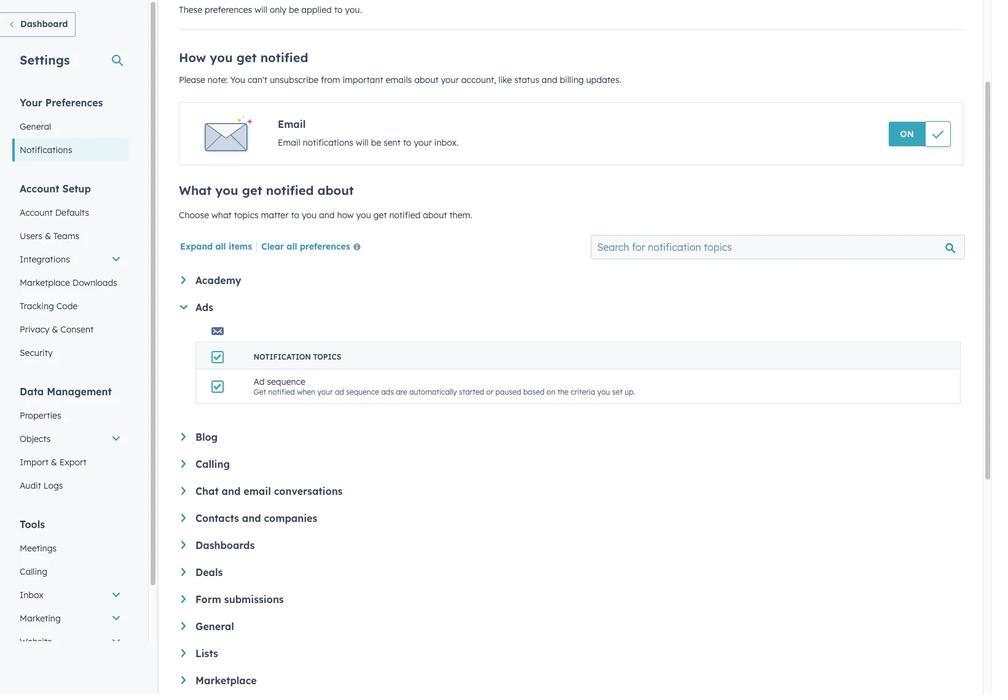 Task type: locate. For each thing, give the bounding box(es) containing it.
caret image inside ads dropdown button
[[180, 305, 188, 309]]

notified for how you get notified
[[261, 50, 308, 65]]

contacts and companies
[[196, 512, 318, 525]]

your left inbox.
[[414, 137, 432, 148]]

1 vertical spatial about
[[318, 183, 354, 198]]

1 horizontal spatial to
[[334, 4, 343, 15]]

billing
[[560, 74, 584, 85]]

1 vertical spatial your
[[414, 137, 432, 148]]

0 horizontal spatial will
[[255, 4, 267, 15]]

email for email
[[278, 118, 306, 130]]

preferences down the choose what topics matter to you and how you get notified about them.
[[300, 241, 350, 252]]

caret image inside blog dropdown button
[[181, 433, 186, 441]]

ad sequence get notified when your ad sequence ads are automatically started or paused based on the criteria you set up.
[[254, 376, 636, 397]]

&
[[45, 231, 51, 242], [52, 324, 58, 335], [51, 457, 57, 468]]

how
[[337, 210, 354, 221]]

conversations
[[274, 485, 343, 498]]

account inside account defaults link
[[20, 207, 53, 218]]

form
[[196, 593, 221, 606]]

1 vertical spatial topics
[[313, 352, 341, 362]]

dashboards button
[[181, 539, 961, 552]]

0 horizontal spatial marketplace
[[20, 277, 70, 288]]

your preferences element
[[12, 96, 129, 162]]

what
[[212, 210, 232, 221]]

1 vertical spatial get
[[242, 183, 262, 198]]

these preferences will only be applied to you.
[[179, 4, 362, 15]]

ad
[[335, 387, 344, 397]]

& for export
[[51, 457, 57, 468]]

will left sent
[[356, 137, 369, 148]]

how
[[179, 50, 206, 65]]

& right 'users'
[[45, 231, 51, 242]]

1 vertical spatial general
[[196, 621, 234, 633]]

dashboard
[[20, 18, 68, 30]]

caret image
[[181, 276, 186, 284], [181, 487, 186, 495], [181, 622, 186, 630], [181, 649, 186, 657], [181, 676, 186, 684]]

account for account defaults
[[20, 207, 53, 218]]

1 vertical spatial preferences
[[300, 241, 350, 252]]

caret image inside form submissions dropdown button
[[181, 595, 186, 603]]

1 vertical spatial account
[[20, 207, 53, 218]]

please
[[179, 74, 205, 85]]

be
[[289, 4, 299, 15], [371, 137, 381, 148]]

to right matter
[[291, 210, 300, 221]]

your
[[20, 97, 42, 109]]

you up 'note:'
[[210, 50, 233, 65]]

set
[[612, 387, 623, 397]]

notified
[[261, 50, 308, 65], [266, 183, 314, 198], [389, 210, 421, 221], [268, 387, 295, 397]]

code
[[56, 301, 78, 312]]

0 vertical spatial will
[[255, 4, 267, 15]]

caret image for ads
[[180, 305, 188, 309]]

1 all from the left
[[216, 241, 226, 252]]

1 email from the top
[[278, 118, 306, 130]]

1 horizontal spatial preferences
[[300, 241, 350, 252]]

1 account from the top
[[20, 183, 59, 195]]

and
[[542, 74, 558, 85], [319, 210, 335, 221], [222, 485, 241, 498], [242, 512, 261, 525]]

marketplace downloads link
[[12, 271, 129, 295]]

2 horizontal spatial your
[[441, 74, 459, 85]]

5 caret image from the top
[[181, 676, 186, 684]]

import & export
[[20, 457, 86, 468]]

based
[[523, 387, 545, 397]]

1 vertical spatial &
[[52, 324, 58, 335]]

1 horizontal spatial topics
[[313, 352, 341, 362]]

security
[[20, 347, 53, 359]]

0 vertical spatial &
[[45, 231, 51, 242]]

export
[[60, 457, 86, 468]]

be left sent
[[371, 137, 381, 148]]

submissions
[[224, 593, 284, 606]]

what
[[179, 183, 212, 198]]

you left set
[[598, 387, 610, 397]]

get
[[237, 50, 257, 65], [242, 183, 262, 198], [374, 210, 387, 221]]

1 vertical spatial email
[[278, 137, 300, 148]]

calling up the chat
[[196, 458, 230, 470]]

& right privacy
[[52, 324, 58, 335]]

caret image inside deals dropdown button
[[181, 568, 186, 576]]

defaults
[[55, 207, 89, 218]]

caret image inside dashboards dropdown button
[[181, 541, 186, 549]]

updates.
[[587, 74, 622, 85]]

all inside button
[[287, 241, 297, 252]]

sequence right ad
[[346, 387, 379, 397]]

1 caret image from the top
[[181, 276, 186, 284]]

caret image for general
[[181, 622, 186, 630]]

notified inside ad sequence get notified when your ad sequence ads are automatically started or paused based on the criteria you set up.
[[268, 387, 295, 397]]

caret image inside chat and email conversations dropdown button
[[181, 487, 186, 495]]

will for only
[[255, 4, 267, 15]]

0 vertical spatial be
[[289, 4, 299, 15]]

tools
[[20, 518, 45, 531]]

all right clear
[[287, 241, 297, 252]]

2 account from the top
[[20, 207, 53, 218]]

email
[[244, 485, 271, 498]]

email left notifications on the left of page
[[278, 137, 300, 148]]

1 horizontal spatial your
[[414, 137, 432, 148]]

account up account defaults
[[20, 183, 59, 195]]

caret image inside academy dropdown button
[[181, 276, 186, 284]]

general
[[20, 121, 51, 132], [196, 621, 234, 633]]

marketplace down lists
[[196, 675, 257, 687]]

0 horizontal spatial general
[[20, 121, 51, 132]]

get right the how
[[374, 210, 387, 221]]

blog
[[196, 431, 218, 443]]

1 horizontal spatial calling
[[196, 458, 230, 470]]

objects button
[[12, 427, 129, 451]]

0 vertical spatial get
[[237, 50, 257, 65]]

contacts
[[196, 512, 239, 525]]

caret image inside the 'calling' dropdown button
[[181, 460, 186, 468]]

notifications
[[20, 145, 72, 156]]

will for be
[[356, 137, 369, 148]]

1 horizontal spatial will
[[356, 137, 369, 148]]

notified up matter
[[266, 183, 314, 198]]

& for consent
[[52, 324, 58, 335]]

0 vertical spatial preferences
[[205, 4, 252, 15]]

about up the how
[[318, 183, 354, 198]]

users
[[20, 231, 42, 242]]

email up notifications on the left of page
[[278, 118, 306, 130]]

these
[[179, 4, 202, 15]]

get
[[254, 387, 266, 397]]

caret image inside general dropdown button
[[181, 622, 186, 630]]

all for expand
[[216, 241, 226, 252]]

you up what
[[215, 183, 238, 198]]

4 caret image from the top
[[181, 649, 186, 657]]

1 vertical spatial marketplace
[[196, 675, 257, 687]]

preferences
[[205, 4, 252, 15], [300, 241, 350, 252]]

& inside 'link'
[[52, 324, 58, 335]]

about right emails
[[415, 74, 439, 85]]

caret image for deals
[[181, 568, 186, 576]]

security link
[[12, 341, 129, 365]]

only
[[270, 4, 287, 15]]

1 vertical spatial calling
[[20, 566, 47, 577]]

1 horizontal spatial marketplace
[[196, 675, 257, 687]]

chat and email conversations button
[[181, 485, 961, 498]]

you up "clear all preferences"
[[302, 210, 317, 221]]

notified left them.
[[389, 210, 421, 221]]

2 vertical spatial to
[[291, 210, 300, 221]]

up.
[[625, 387, 636, 397]]

consent
[[60, 324, 94, 335]]

settings
[[20, 52, 70, 68]]

topics up ad
[[313, 352, 341, 362]]

0 horizontal spatial to
[[291, 210, 300, 221]]

to right sent
[[403, 137, 412, 148]]

to left you.
[[334, 4, 343, 15]]

caret image for marketplace
[[181, 676, 186, 684]]

0 vertical spatial general
[[20, 121, 51, 132]]

0 vertical spatial account
[[20, 183, 59, 195]]

and down email
[[242, 512, 261, 525]]

inbox
[[20, 590, 43, 601]]

0 vertical spatial your
[[441, 74, 459, 85]]

0 vertical spatial marketplace
[[20, 277, 70, 288]]

get up "you"
[[237, 50, 257, 65]]

0 vertical spatial about
[[415, 74, 439, 85]]

caret image for chat and email conversations
[[181, 487, 186, 495]]

ads
[[196, 301, 213, 314]]

2 all from the left
[[287, 241, 297, 252]]

2 caret image from the top
[[181, 487, 186, 495]]

your left ad
[[318, 387, 333, 397]]

import & export link
[[12, 451, 129, 474]]

users & teams
[[20, 231, 79, 242]]

caret image inside contacts and companies dropdown button
[[181, 514, 186, 522]]

calling
[[196, 458, 230, 470], [20, 566, 47, 577]]

paused
[[496, 387, 521, 397]]

1 vertical spatial will
[[356, 137, 369, 148]]

will left only
[[255, 4, 267, 15]]

general link
[[12, 115, 129, 138]]

0 horizontal spatial your
[[318, 387, 333, 397]]

data management element
[[12, 385, 129, 498]]

caret image inside lists dropdown button
[[181, 649, 186, 657]]

marketplace inside account setup element
[[20, 277, 70, 288]]

calling up inbox
[[20, 566, 47, 577]]

0 horizontal spatial all
[[216, 241, 226, 252]]

2 email from the top
[[278, 137, 300, 148]]

important
[[343, 74, 383, 85]]

1 horizontal spatial all
[[287, 241, 297, 252]]

about
[[415, 74, 439, 85], [318, 183, 354, 198], [423, 210, 447, 221]]

all left items
[[216, 241, 226, 252]]

account up 'users'
[[20, 207, 53, 218]]

get up matter
[[242, 183, 262, 198]]

email
[[278, 118, 306, 130], [278, 137, 300, 148]]

and left billing
[[542, 74, 558, 85]]

0 vertical spatial to
[[334, 4, 343, 15]]

all for clear
[[287, 241, 297, 252]]

caret image for contacts and companies
[[181, 514, 186, 522]]

preferences right these at the top
[[205, 4, 252, 15]]

notified up unsubscribe
[[261, 50, 308, 65]]

marketplace for marketplace downloads
[[20, 277, 70, 288]]

0 horizontal spatial calling
[[20, 566, 47, 577]]

lists
[[196, 648, 218, 660]]

topics right what
[[234, 210, 259, 221]]

sequence down notification
[[267, 376, 306, 387]]

& for teams
[[45, 231, 51, 242]]

clear all preferences button
[[261, 240, 366, 255]]

marketplace down integrations
[[20, 277, 70, 288]]

& inside data management element
[[51, 457, 57, 468]]

0 horizontal spatial preferences
[[205, 4, 252, 15]]

academy
[[196, 274, 241, 287]]

form submissions
[[196, 593, 284, 606]]

properties link
[[12, 404, 129, 427]]

topics
[[234, 210, 259, 221], [313, 352, 341, 362]]

all
[[216, 241, 226, 252], [287, 241, 297, 252]]

your left "account,"
[[441, 74, 459, 85]]

& left export
[[51, 457, 57, 468]]

will
[[255, 4, 267, 15], [356, 137, 369, 148]]

ad
[[254, 376, 265, 387]]

calling inside tools element
[[20, 566, 47, 577]]

caret image inside marketplace dropdown button
[[181, 676, 186, 684]]

general down your
[[20, 121, 51, 132]]

about left them.
[[423, 210, 447, 221]]

0 horizontal spatial be
[[289, 4, 299, 15]]

3 caret image from the top
[[181, 622, 186, 630]]

1 vertical spatial be
[[371, 137, 381, 148]]

notified right get
[[268, 387, 295, 397]]

general down form
[[196, 621, 234, 633]]

0 vertical spatial topics
[[234, 210, 259, 221]]

caret image
[[180, 305, 188, 309], [181, 433, 186, 441], [181, 460, 186, 468], [181, 514, 186, 522], [181, 541, 186, 549], [181, 568, 186, 576], [181, 595, 186, 603]]

1 vertical spatial to
[[403, 137, 412, 148]]

unsubscribe
[[270, 74, 319, 85]]

2 vertical spatial &
[[51, 457, 57, 468]]

be right only
[[289, 4, 299, 15]]

2 horizontal spatial to
[[403, 137, 412, 148]]

2 vertical spatial your
[[318, 387, 333, 397]]

0 vertical spatial email
[[278, 118, 306, 130]]

1 horizontal spatial sequence
[[346, 387, 379, 397]]

2 vertical spatial about
[[423, 210, 447, 221]]



Task type: vqa. For each thing, say whether or not it's contained in the screenshot.
Use
no



Task type: describe. For each thing, give the bounding box(es) containing it.
general inside your preferences element
[[20, 121, 51, 132]]

teams
[[53, 231, 79, 242]]

notifications
[[303, 137, 354, 148]]

marketing button
[[12, 607, 129, 630]]

1 horizontal spatial general
[[196, 621, 234, 633]]

import
[[20, 457, 49, 468]]

notification topics
[[254, 352, 341, 362]]

your inside ad sequence get notified when your ad sequence ads are automatically started or paused based on the criteria you set up.
[[318, 387, 333, 397]]

marketing
[[20, 613, 61, 624]]

when
[[297, 387, 315, 397]]

caret image for lists
[[181, 649, 186, 657]]

properties
[[20, 410, 61, 421]]

choose what topics matter to you and how you get notified about them.
[[179, 210, 472, 221]]

account setup
[[20, 183, 91, 195]]

the
[[558, 387, 569, 397]]

notifications link
[[12, 138, 129, 162]]

audit logs
[[20, 480, 63, 491]]

ads
[[381, 387, 394, 397]]

notification
[[254, 352, 311, 362]]

you inside ad sequence get notified when your ad sequence ads are automatically started or paused based on the criteria you set up.
[[598, 387, 610, 397]]

lists button
[[181, 648, 961, 660]]

deals
[[196, 566, 223, 579]]

website button
[[12, 630, 129, 654]]

started
[[459, 387, 484, 397]]

what you get notified about
[[179, 183, 354, 198]]

inbox button
[[12, 584, 129, 607]]

0 horizontal spatial sequence
[[267, 376, 306, 387]]

data management
[[20, 386, 112, 398]]

account for account setup
[[20, 183, 59, 195]]

objects
[[20, 434, 51, 445]]

preferences
[[45, 97, 103, 109]]

email notifications will be sent to your inbox.
[[278, 137, 459, 148]]

status
[[515, 74, 540, 85]]

tracking code
[[20, 301, 78, 312]]

downloads
[[72, 277, 117, 288]]

Search for notification topics search field
[[591, 235, 966, 260]]

clear
[[261, 241, 284, 252]]

expand all items
[[180, 241, 252, 252]]

companies
[[264, 512, 318, 525]]

your preferences
[[20, 97, 103, 109]]

email for email notifications will be sent to your inbox.
[[278, 137, 300, 148]]

automatically
[[410, 387, 457, 397]]

account setup element
[[12, 182, 129, 365]]

2 vertical spatial get
[[374, 210, 387, 221]]

choose
[[179, 210, 209, 221]]

get for how
[[237, 50, 257, 65]]

users & teams link
[[12, 224, 129, 248]]

chat and email conversations
[[196, 485, 343, 498]]

account defaults
[[20, 207, 89, 218]]

0 horizontal spatial topics
[[234, 210, 259, 221]]

meetings link
[[12, 537, 129, 560]]

criteria
[[571, 387, 596, 397]]

from
[[321, 74, 340, 85]]

notified for ad sequence get notified when your ad sequence ads are automatically started or paused based on the criteria you set up.
[[268, 387, 295, 397]]

preferences inside button
[[300, 241, 350, 252]]

logs
[[44, 480, 63, 491]]

calling button
[[181, 458, 961, 470]]

caret image for blog
[[181, 433, 186, 441]]

general button
[[181, 621, 961, 633]]

or
[[486, 387, 494, 397]]

privacy & consent
[[20, 324, 94, 335]]

tracking code link
[[12, 295, 129, 318]]

integrations button
[[12, 248, 129, 271]]

expand all items button
[[180, 241, 252, 252]]

data
[[20, 386, 44, 398]]

dashboard link
[[0, 12, 76, 37]]

caret image for academy
[[181, 276, 186, 284]]

and right the chat
[[222, 485, 241, 498]]

caret image for form submissions
[[181, 595, 186, 603]]

notified for what you get notified about
[[266, 183, 314, 198]]

integrations
[[20, 254, 70, 265]]

items
[[229, 241, 252, 252]]

deals button
[[181, 566, 961, 579]]

1 horizontal spatial be
[[371, 137, 381, 148]]

dashboards
[[196, 539, 255, 552]]

0 vertical spatial calling
[[196, 458, 230, 470]]

website
[[20, 637, 52, 648]]

tools element
[[12, 518, 129, 694]]

you right the how
[[356, 210, 371, 221]]

on
[[547, 387, 556, 397]]

marketplace for marketplace
[[196, 675, 257, 687]]

you
[[230, 74, 245, 85]]

meetings
[[20, 543, 57, 554]]

clear all preferences
[[261, 241, 350, 252]]

marketplace downloads
[[20, 277, 117, 288]]

note:
[[208, 74, 228, 85]]

caret image for dashboards
[[181, 541, 186, 549]]

blog button
[[181, 431, 961, 443]]

privacy
[[20, 324, 49, 335]]

caret image for calling
[[181, 460, 186, 468]]

account,
[[462, 74, 496, 85]]

sent
[[384, 137, 401, 148]]

emails
[[386, 74, 412, 85]]

how you get notified
[[179, 50, 308, 65]]

please note: you can't unsubscribe from important emails about your account, like status and billing updates.
[[179, 74, 622, 85]]

marketplace button
[[181, 675, 961, 687]]

expand
[[180, 241, 213, 252]]

setup
[[62, 183, 91, 195]]

get for what
[[242, 183, 262, 198]]

and left the how
[[319, 210, 335, 221]]



